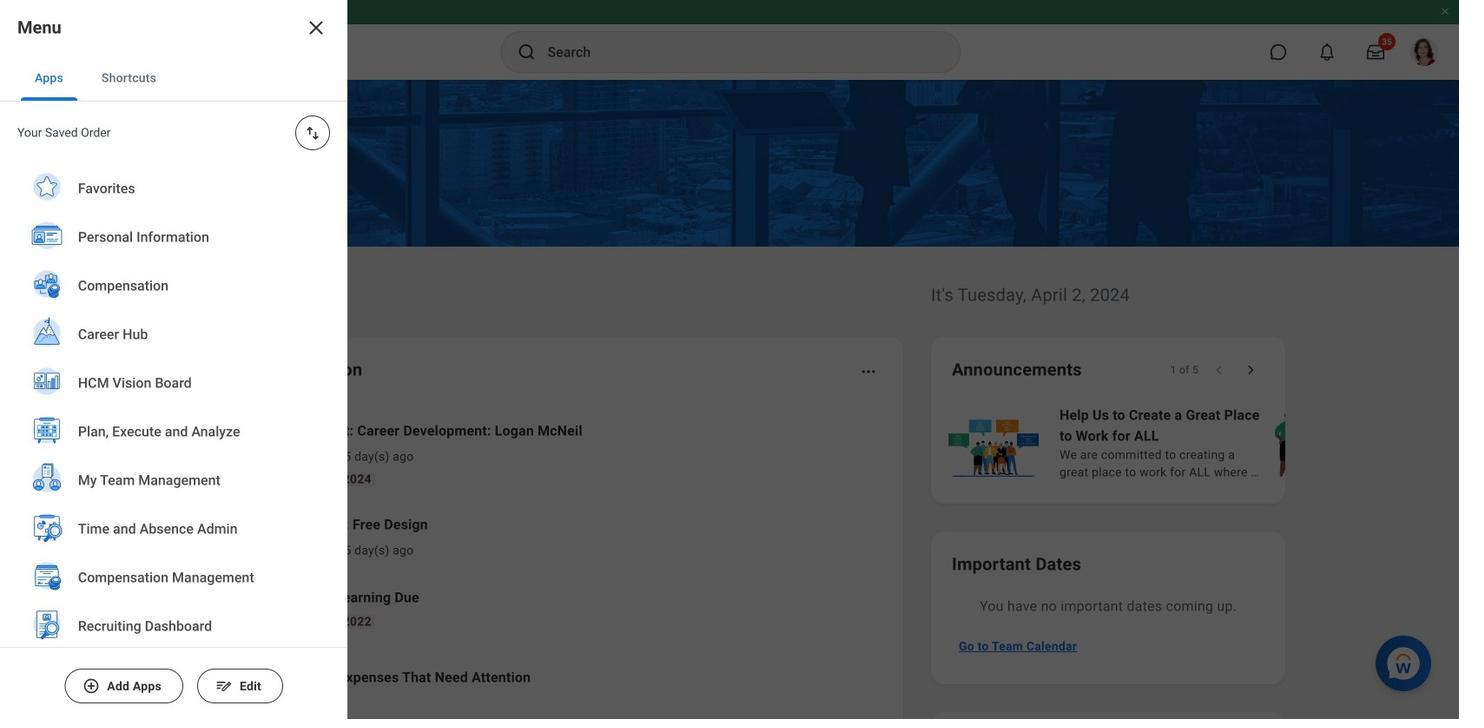 Task type: vqa. For each thing, say whether or not it's contained in the screenshot.
1 Item on the left top of the page
no



Task type: describe. For each thing, give the bounding box(es) containing it.
search image
[[517, 42, 537, 63]]

profile logan mcneil element
[[1401, 33, 1449, 71]]

close environment banner image
[[1441, 6, 1451, 17]]

1 inbox image from the top
[[220, 441, 246, 467]]

sort image
[[304, 124, 321, 142]]

plus circle image
[[83, 678, 100, 695]]

2 inbox image from the top
[[220, 524, 246, 550]]



Task type: locate. For each thing, give the bounding box(es) containing it.
text edit image
[[215, 678, 233, 695]]

tab list
[[0, 56, 348, 102]]

main content
[[0, 80, 1460, 719]]

notifications large image
[[1319, 43, 1336, 61]]

dashboard expenses image
[[220, 665, 246, 691]]

x image
[[306, 17, 327, 38]]

0 vertical spatial inbox image
[[220, 441, 246, 467]]

list
[[0, 164, 348, 719], [945, 403, 1460, 483], [195, 407, 883, 712]]

1 vertical spatial inbox image
[[220, 524, 246, 550]]

global navigation dialog
[[0, 0, 348, 719]]

status
[[1171, 363, 1199, 377]]

inbox large image
[[1368, 43, 1385, 61]]

chevron left small image
[[1211, 361, 1229, 379]]

banner
[[0, 0, 1460, 80]]

inbox image
[[220, 441, 246, 467], [220, 524, 246, 550]]

chevron right small image
[[1242, 361, 1260, 379]]



